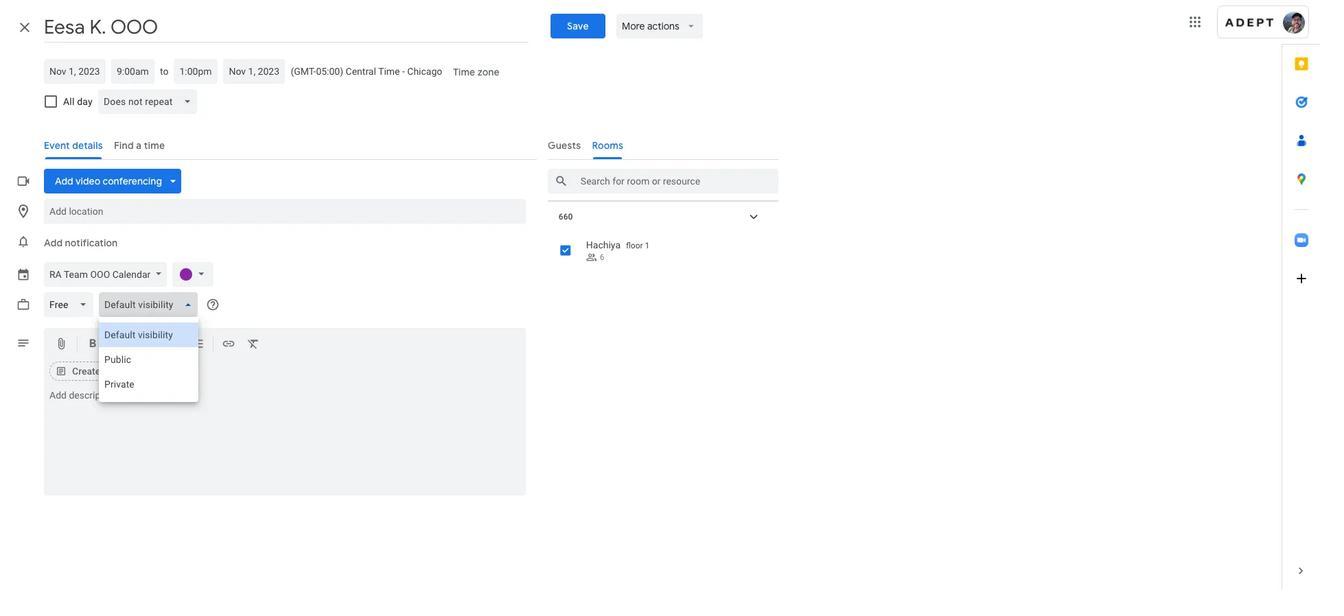 Task type: vqa. For each thing, say whether or not it's contained in the screenshot.
Support Menu icon at the top right of the page
no



Task type: describe. For each thing, give the bounding box(es) containing it.
day
[[77, 96, 93, 107]]

numbered list image
[[166, 337, 180, 353]]

bulleted list image
[[191, 337, 205, 353]]

bold image
[[86, 337, 100, 353]]

time zone button
[[448, 60, 506, 84]]

660
[[559, 212, 573, 222]]

all day
[[63, 96, 93, 107]]

(gmt-05:00) central time - chicago
[[291, 66, 443, 77]]

time inside button
[[454, 66, 476, 78]]

add for add video conferencing
[[55, 175, 73, 188]]

time zone
[[454, 66, 500, 78]]

zone
[[478, 66, 500, 78]]

actions
[[648, 20, 680, 32]]

create meeting notes
[[72, 366, 165, 377]]

chicago
[[408, 66, 443, 77]]

Location text field
[[49, 199, 521, 224]]

Start date text field
[[49, 63, 100, 80]]

more actions arrow_drop_down
[[622, 20, 698, 32]]

ra team ooo calendar
[[49, 269, 151, 280]]

formatting options toolbar
[[44, 328, 526, 361]]

add video conferencing
[[55, 175, 162, 188]]

05:00)
[[316, 66, 344, 77]]

team
[[64, 269, 88, 280]]

remove formatting image
[[247, 337, 260, 353]]

660 element
[[559, 212, 573, 222]]

notes
[[140, 366, 165, 377]]

Description text field
[[44, 390, 526, 493]]

ooo
[[90, 269, 110, 280]]

ra
[[49, 269, 62, 280]]

private option
[[99, 372, 198, 397]]

6
[[600, 253, 605, 262]]

save button
[[551, 14, 606, 38]]

to
[[160, 66, 169, 77]]

Search for room or resource text field
[[581, 173, 773, 190]]

arrow_drop_down
[[685, 20, 698, 32]]

all
[[63, 96, 75, 107]]

Title text field
[[44, 12, 529, 43]]

-
[[403, 66, 405, 77]]

add notification button
[[38, 227, 123, 260]]

1 time from the left
[[379, 66, 400, 77]]



Task type: locate. For each thing, give the bounding box(es) containing it.
End time text field
[[180, 63, 213, 80]]

Start time text field
[[117, 63, 149, 80]]

time left zone
[[454, 66, 476, 78]]

conferencing
[[103, 175, 162, 188]]

underline image
[[135, 337, 149, 353]]

hachiya
[[587, 240, 621, 251]]

create
[[72, 366, 100, 377]]

visibility list box
[[99, 317, 198, 403]]

video
[[76, 175, 100, 188]]

add inside 'button'
[[44, 237, 63, 249]]

None field
[[98, 89, 203, 114], [44, 293, 99, 317], [99, 293, 203, 317], [98, 89, 203, 114], [44, 293, 99, 317], [99, 293, 203, 317]]

central
[[346, 66, 376, 77]]

public option
[[99, 348, 198, 372]]

time left -
[[379, 66, 400, 77]]

italic image
[[111, 337, 124, 353]]

save
[[568, 20, 589, 32]]

insert link image
[[222, 337, 236, 353]]

loading... progress bar
[[471, 192, 779, 195]]

calendar
[[112, 269, 151, 280]]

meeting
[[103, 366, 138, 377]]

default visibility option
[[99, 323, 198, 348]]

create meeting notes button
[[49, 362, 176, 381]]

available room: hachiya, floor 1. currently selected. has capacity for 6 people. tree item
[[548, 230, 779, 271]]

1 vertical spatial add
[[44, 237, 63, 249]]

building: 660 tree item
[[548, 201, 779, 271]]

floor
[[626, 241, 643, 251]]

more
[[622, 20, 645, 32]]

1
[[645, 241, 650, 251]]

add notification
[[44, 237, 118, 249]]

tab list
[[1283, 45, 1321, 552]]

End date text field
[[229, 63, 280, 80]]

add for add notification
[[44, 237, 63, 249]]

add video conferencing button
[[44, 169, 181, 194]]

notification
[[65, 237, 118, 249]]

add left video
[[55, 175, 73, 188]]

(gmt-
[[291, 66, 316, 77]]

hachiya floor 1 6
[[587, 240, 650, 262]]

0 vertical spatial add
[[55, 175, 73, 188]]

time
[[379, 66, 400, 77], [454, 66, 476, 78]]

2 time from the left
[[454, 66, 476, 78]]

add up ra
[[44, 237, 63, 249]]

add
[[55, 175, 73, 188], [44, 237, 63, 249]]

1 horizontal spatial time
[[454, 66, 476, 78]]

0 horizontal spatial time
[[379, 66, 400, 77]]

add inside dropdown button
[[55, 175, 73, 188]]



